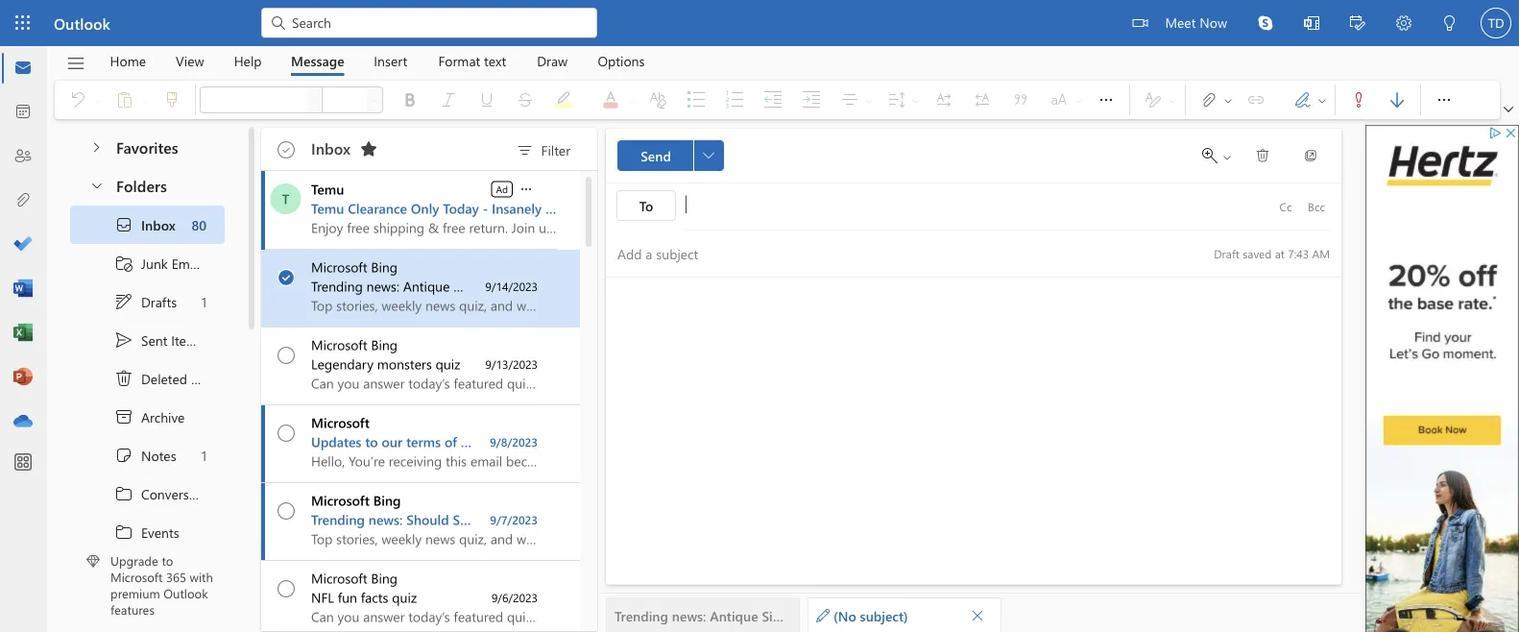 Task type: vqa. For each thing, say whether or not it's contained in the screenshot.
top 19,
no



Task type: describe. For each thing, give the bounding box(es) containing it.
send
[[641, 146, 671, 164]]

should
[[407, 511, 449, 528]]

favorites
[[116, 136, 178, 157]]

sent
[[141, 331, 168, 349]]

legendary monsters quiz
[[311, 355, 461, 373]]

 button
[[964, 602, 991, 629]]

microsoft updates to our terms of use 9/8/2023
[[311, 414, 538, 451]]


[[114, 407, 134, 427]]

temu clearance only today - insanely low prices
[[311, 199, 610, 217]]

with
[[190, 569, 213, 585]]

at
[[1275, 245, 1285, 261]]

premium
[[110, 585, 160, 602]]

trending for trending news: should supreme court disqualify trump from… and more
[[311, 511, 365, 528]]

items for 
[[191, 370, 223, 387]]

 for inbox
[[279, 141, 294, 157]]

help button
[[220, 46, 276, 76]]

 for 
[[1256, 148, 1271, 163]]

powerpoint image
[[13, 368, 33, 387]]

 inbox
[[114, 215, 176, 234]]

 for the right the "" popup button
[[1435, 90, 1454, 110]]

ad
[[496, 183, 508, 195]]

nfl fun facts quiz
[[311, 588, 417, 606]]

 button
[[57, 47, 95, 80]]


[[515, 141, 535, 160]]

 for the "" popup button inside the message list list box
[[519, 182, 534, 197]]

 button down message button
[[307, 86, 323, 113]]


[[971, 609, 985, 622]]

Font text field
[[201, 88, 306, 111]]

bing for quiz
[[371, 336, 398, 354]]

now
[[1200, 13, 1228, 31]]

features
[[110, 601, 155, 618]]

court
[[511, 511, 545, 528]]

inbox inside  inbox
[[141, 216, 176, 234]]

 tree item
[[70, 282, 225, 321]]

trump
[[612, 511, 651, 528]]

temu for temu
[[311, 180, 344, 198]]

news: for antique
[[367, 277, 400, 295]]

 tree item
[[70, 436, 225, 475]]

upgrade to microsoft 365 with premium outlook features
[[110, 552, 213, 618]]

 
[[1200, 90, 1234, 110]]


[[1304, 148, 1319, 163]]

reading pane main content
[[598, 120, 1361, 632]]

 button
[[1379, 85, 1417, 115]]

notes
[[141, 446, 176, 464]]

microsoft for trending news: should supreme court disqualify trump from… and more
[[311, 491, 370, 509]]

microsoft for legendary monsters quiz
[[311, 336, 368, 354]]

 notes
[[114, 446, 176, 465]]

inbox heading
[[311, 128, 384, 170]]

subject)
[[860, 606, 908, 624]]

upgrade
[[110, 552, 158, 569]]

0 vertical spatial quiz
[[436, 355, 461, 373]]

 for trending news: should supreme court disqualify trump from… and more
[[278, 502, 295, 520]]

 button right font size text field on the top of page
[[368, 86, 383, 113]]

0 vertical spatial  button
[[1501, 100, 1518, 119]]

 button inside favorites tree item
[[78, 129, 114, 164]]

onedrive image
[[13, 412, 33, 431]]

facts
[[361, 588, 389, 606]]

 button
[[1243, 0, 1289, 46]]

drafts
[[141, 293, 177, 311]]

2  tree item from the top
[[70, 513, 225, 551]]

machine
[[541, 277, 592, 295]]

fun
[[338, 588, 357, 606]]


[[1350, 90, 1369, 110]]

antique
[[403, 277, 450, 295]]

left-rail-appbar navigation
[[4, 46, 42, 444]]

our
[[382, 433, 403, 451]]

 search field
[[261, 0, 598, 43]]

bing for facts
[[371, 569, 398, 587]]

 (no subject)
[[817, 606, 908, 624]]

temu image
[[270, 183, 301, 214]]

to button
[[617, 190, 676, 221]]

inbox 
[[311, 138, 378, 159]]

Select all messages checkbox
[[273, 136, 300, 163]]

 deleted items
[[114, 369, 223, 388]]

 button
[[1340, 85, 1379, 115]]

7:43
[[1288, 245, 1310, 261]]

message button
[[277, 46, 359, 76]]

 sent items
[[114, 330, 204, 350]]

 for microsoft bing
[[279, 269, 294, 284]]

meet
[[1166, 13, 1196, 31]]

Select a conversation checkbox
[[265, 483, 311, 525]]

select a conversation checkbox for trending news: antique singer sewing machine values & what… and more
[[265, 250, 311, 291]]

 
[[1294, 90, 1329, 110]]

1 for 
[[201, 446, 207, 464]]

help
[[234, 52, 262, 70]]

sewing
[[495, 277, 538, 295]]

to
[[639, 196, 654, 214]]

bcc
[[1308, 199, 1326, 214]]

deleted
[[141, 370, 187, 387]]

microsoft inside microsoft updates to our terms of use 9/8/2023
[[311, 414, 370, 431]]

insert
[[374, 52, 408, 70]]

-
[[483, 199, 488, 217]]

1 for 
[[201, 293, 207, 311]]

microsoft bing for trending news: should supreme court disqualify trump from… and more
[[311, 491, 401, 509]]

 button
[[1335, 0, 1381, 49]]

microsoft bing for legendary monsters quiz
[[311, 336, 398, 354]]

word image
[[13, 280, 33, 299]]

 button
[[353, 134, 384, 164]]

disqualify
[[549, 511, 608, 528]]

tree inside application
[[70, 206, 225, 632]]


[[114, 292, 134, 311]]

80
[[192, 216, 207, 234]]

to inside upgrade to microsoft 365 with premium outlook features
[[162, 552, 173, 569]]

bing for should
[[373, 491, 401, 509]]

draw button
[[523, 46, 582, 76]]

 
[[1203, 148, 1233, 163]]

updates
[[311, 433, 362, 451]]

outlook banner
[[0, 0, 1520, 49]]

message list section
[[261, 123, 758, 632]]

bing for antique
[[371, 258, 398, 276]]

view
[[176, 52, 204, 70]]

email
[[172, 254, 203, 272]]

Search for email, meetings, files and more. field
[[290, 12, 586, 32]]

values
[[596, 277, 634, 295]]

message
[[291, 52, 345, 70]]

saved
[[1243, 245, 1272, 261]]

microsoft inside upgrade to microsoft 365 with premium outlook features
[[110, 569, 163, 585]]


[[1351, 15, 1366, 31]]

outlook link
[[54, 0, 110, 46]]

singer
[[454, 277, 491, 295]]

 inside select all messages option
[[278, 141, 295, 159]]

junk
[[141, 254, 168, 272]]

365
[[166, 569, 186, 585]]

t
[[282, 190, 289, 207]]

 tree item
[[70, 206, 225, 244]]

 button inside message list list box
[[518, 179, 535, 198]]

 inside the  
[[1223, 95, 1234, 106]]

 inside reading pane main content
[[703, 150, 715, 161]]

 inside folders tree item
[[89, 177, 105, 193]]



Task type: locate. For each thing, give the bounding box(es) containing it.
 button
[[1292, 140, 1330, 171]]

 inside button
[[1256, 148, 1271, 163]]

more apps image
[[13, 453, 33, 473]]

2  from the top
[[278, 269, 295, 286]]

5  from the top
[[278, 502, 295, 520]]

folders tree item
[[70, 167, 225, 206]]

2  from the top
[[114, 523, 134, 542]]

0 vertical spatial temu
[[311, 180, 344, 198]]

 left folders
[[89, 177, 105, 193]]

tree containing 
[[70, 206, 225, 632]]

0 horizontal spatial 
[[114, 369, 134, 388]]

1  from the top
[[279, 141, 294, 157]]


[[1133, 15, 1148, 31]]

premium features image
[[86, 555, 100, 568]]


[[269, 13, 288, 33]]

1 1 from the top
[[201, 293, 207, 311]]

1 vertical spatial more
[[726, 511, 758, 528]]

tab list containing home
[[95, 46, 660, 76]]

 button
[[1289, 0, 1335, 49]]

1 vertical spatial temu
[[311, 199, 344, 217]]

1 horizontal spatial quiz
[[436, 355, 461, 373]]

0 vertical spatial news:
[[367, 277, 400, 295]]

 tree item
[[70, 359, 225, 398]]

bing
[[371, 258, 398, 276], [371, 336, 398, 354], [373, 491, 401, 509], [371, 569, 398, 587]]

tree
[[70, 206, 225, 632]]

microsoft bing
[[311, 258, 398, 276], [311, 336, 398, 354], [311, 491, 401, 509], [311, 569, 398, 587]]

 button
[[1087, 81, 1126, 119], [1426, 81, 1464, 119], [518, 179, 535, 198]]

 inside favorites tree item
[[88, 140, 104, 155]]

microsoft up the updates
[[311, 414, 370, 431]]

Font size text field
[[323, 88, 367, 111]]

quiz
[[436, 355, 461, 373], [392, 588, 417, 606]]

1  from the top
[[278, 141, 295, 159]]

folders
[[116, 175, 167, 195]]

 right 
[[1223, 95, 1234, 106]]

format
[[438, 52, 481, 70]]

9/8/2023
[[490, 434, 538, 450]]

 button
[[1501, 100, 1518, 119], [694, 140, 724, 171]]

2 horizontal spatial  button
[[1426, 81, 1464, 119]]

1 trending from the top
[[311, 277, 363, 295]]

td button
[[1474, 0, 1520, 46]]

0 vertical spatial 
[[1256, 148, 1271, 163]]

and right what…
[[697, 277, 719, 295]]

microsoft bing down the updates
[[311, 491, 401, 509]]

0 horizontal spatial 
[[703, 150, 715, 161]]

 right 
[[1317, 95, 1329, 106]]

news: left antique
[[367, 277, 400, 295]]

 button inside reading pane main content
[[694, 140, 724, 171]]

to left "our"
[[365, 433, 378, 451]]

1 vertical spatial and
[[699, 511, 722, 528]]

1 inside "" tree item
[[201, 293, 207, 311]]

9/13/2023
[[485, 356, 538, 372]]

 for 
[[114, 484, 134, 503]]

 tree item up the  events
[[70, 475, 225, 513]]

 left favorites
[[88, 140, 104, 155]]

items right sent
[[171, 331, 204, 349]]

to inside microsoft updates to our terms of use 9/8/2023
[[365, 433, 378, 451]]

temu
[[311, 180, 344, 198], [311, 199, 344, 217]]

0 vertical spatial 1
[[201, 293, 207, 311]]

items right deleted
[[191, 370, 223, 387]]

 tree item
[[70, 398, 225, 436]]

and right from…
[[699, 511, 722, 528]]

options button
[[584, 46, 659, 76]]

 button down td dropdown button
[[1501, 100, 1518, 119]]

filter
[[541, 141, 571, 159]]

 left font size text field on the top of page
[[309, 94, 321, 106]]

 tree item
[[70, 244, 225, 282]]

Add a subject text field
[[606, 238, 1197, 269]]


[[66, 53, 86, 73]]

format text button
[[424, 46, 521, 76]]

 button inside folders tree item
[[80, 167, 112, 203]]

microsoft bing up 'fun'
[[311, 569, 398, 587]]

microsoft bing for nfl fun facts quiz
[[311, 569, 398, 587]]

temu right t
[[311, 180, 344, 198]]

 junk email
[[114, 254, 203, 273]]

 up upgrade
[[114, 523, 134, 542]]

1
[[201, 293, 207, 311], [201, 446, 207, 464]]

2 select a conversation checkbox from the top
[[265, 328, 311, 369]]


[[114, 330, 134, 350]]

 right  
[[1256, 148, 1271, 163]]

 button left folders
[[80, 167, 112, 203]]

 tree item
[[70, 475, 225, 513], [70, 513, 225, 551]]

nfl
[[311, 588, 334, 606]]

1 vertical spatial 
[[279, 269, 294, 284]]

mail image
[[13, 59, 33, 78]]

inbox left "" button
[[311, 138, 351, 158]]

1 horizontal spatial  button
[[1501, 100, 1518, 119]]

9/7/2023
[[490, 512, 538, 527]]

news: for should
[[369, 511, 403, 528]]

3 select a conversation checkbox from the top
[[265, 405, 311, 447]]

0 vertical spatial 
[[1504, 105, 1514, 114]]

microsoft bing for trending news: antique singer sewing machine values & what… and more
[[311, 258, 398, 276]]

1 vertical spatial to
[[162, 552, 173, 569]]

2 1 from the top
[[201, 446, 207, 464]]

 for  deleted items
[[114, 369, 134, 388]]

2 temu from the top
[[311, 199, 344, 217]]

 down temu image
[[279, 269, 294, 284]]

 up 
[[114, 369, 134, 388]]

 filter
[[515, 141, 571, 160]]

cc
[[1280, 199, 1293, 214]]

1 vertical spatial  button
[[694, 140, 724, 171]]

files image
[[13, 191, 33, 210]]


[[114, 446, 134, 465]]

excel image
[[13, 324, 33, 343]]

6  from the top
[[278, 580, 295, 598]]

quiz right facts
[[392, 588, 417, 606]]

of
[[445, 433, 457, 451]]


[[278, 141, 295, 159], [278, 269, 295, 286], [278, 347, 295, 364], [278, 425, 295, 442], [278, 502, 295, 520], [278, 580, 295, 598]]

bing down "our"
[[373, 491, 401, 509]]

inbox right ""
[[141, 216, 176, 234]]


[[1388, 90, 1407, 110]]

application containing outlook
[[0, 0, 1520, 632]]

news:
[[367, 277, 400, 295], [369, 511, 403, 528]]

microsoft for trending news: antique singer sewing machine values & what… and more
[[311, 258, 368, 276]]

1 down email
[[201, 293, 207, 311]]

 inside select all messages option
[[279, 141, 294, 157]]

home
[[110, 52, 146, 70]]

outlook inside banner
[[54, 12, 110, 33]]

0 horizontal spatial to
[[162, 552, 173, 569]]

1 temu from the top
[[311, 180, 344, 198]]

0 vertical spatial 
[[279, 141, 294, 157]]

insanely
[[492, 199, 542, 217]]

supreme
[[453, 511, 507, 528]]

send button
[[618, 140, 695, 171]]

more right from…
[[726, 511, 758, 528]]

outlook
[[54, 12, 110, 33], [164, 585, 208, 602]]

bing up 'legendary monsters quiz'
[[371, 336, 398, 354]]

1 vertical spatial inbox
[[141, 216, 176, 234]]

To text field
[[686, 195, 1271, 218]]

 inside  
[[1222, 152, 1233, 163]]

temu for temu clearance only today - insanely low prices
[[311, 199, 344, 217]]

items inside the  deleted items
[[191, 370, 223, 387]]

text
[[484, 52, 506, 70]]

1 vertical spatial quiz
[[392, 588, 417, 606]]

 down 
[[114, 484, 134, 503]]

3 microsoft bing from the top
[[311, 491, 401, 509]]

 right 
[[1222, 152, 1233, 163]]

3  from the top
[[278, 347, 295, 364]]


[[1203, 148, 1218, 163]]

news: left "should"
[[369, 511, 403, 528]]

tab list inside application
[[95, 46, 660, 76]]

 inside basic text group
[[1097, 90, 1116, 110]]

view button
[[161, 46, 219, 76]]

1 vertical spatial trending
[[311, 511, 365, 528]]

 down td dropdown button
[[1504, 105, 1514, 114]]

favorites tree item
[[70, 129, 225, 167]]


[[279, 141, 294, 157], [279, 269, 294, 284]]

outlook inside upgrade to microsoft 365 with premium outlook features
[[164, 585, 208, 602]]

microsoft up the features
[[110, 569, 163, 585]]

1 horizontal spatial 
[[1256, 148, 1271, 163]]

microsoft bing up legendary on the bottom left of page
[[311, 336, 398, 354]]

1 vertical spatial news:
[[369, 511, 403, 528]]

 inside option
[[278, 502, 295, 520]]

1  from the top
[[114, 484, 134, 503]]

bing up facts
[[371, 569, 398, 587]]

 button right send
[[694, 140, 724, 171]]


[[359, 139, 378, 159]]

items inside  sent items
[[171, 331, 204, 349]]

 inside  
[[1317, 95, 1329, 106]]

0 vertical spatial trending
[[311, 277, 363, 295]]

1 horizontal spatial 
[[1504, 105, 1514, 114]]


[[114, 215, 134, 234]]

1 vertical spatial 
[[114, 369, 134, 388]]

outlook up  button
[[54, 12, 110, 33]]


[[1294, 90, 1313, 110]]

microsoft for nfl fun facts quiz
[[311, 569, 368, 587]]

home button
[[96, 46, 160, 76]]

tab list
[[95, 46, 660, 76]]

2 microsoft bing from the top
[[311, 336, 398, 354]]

 button
[[307, 86, 323, 113], [368, 86, 383, 113], [78, 129, 114, 164], [80, 167, 112, 203]]

calendar image
[[13, 103, 33, 122]]

1 horizontal spatial outlook
[[164, 585, 208, 602]]

bing down clearance at the left top of the page
[[371, 258, 398, 276]]

outlook right the premium
[[164, 585, 208, 602]]

from…
[[655, 511, 695, 528]]

items for 
[[171, 331, 204, 349]]

low
[[546, 199, 570, 217]]

temu right temu image
[[311, 199, 344, 217]]

quiz right monsters
[[436, 355, 461, 373]]

trending up legendary on the bottom left of page
[[311, 277, 363, 295]]

select a conversation checkbox for updates to our terms of use
[[265, 405, 311, 447]]


[[1504, 105, 1514, 114], [703, 150, 715, 161]]

1 vertical spatial 1
[[201, 446, 207, 464]]

options
[[598, 52, 645, 70]]

1 horizontal spatial 
[[1097, 90, 1116, 110]]

1 select a conversation checkbox from the top
[[265, 250, 311, 291]]

microsoft down the updates
[[311, 491, 370, 509]]

message list list box
[[261, 171, 758, 632]]

&
[[637, 277, 648, 295]]

trending news: antique singer sewing machine values & what… and more
[[311, 277, 754, 295]]

 inside tree item
[[114, 369, 134, 388]]

4  from the top
[[278, 425, 295, 442]]

 up t
[[279, 141, 294, 157]]


[[1258, 15, 1274, 31]]


[[114, 484, 134, 503], [114, 523, 134, 542]]

 for  events
[[114, 523, 134, 542]]

 for updates to our terms of use
[[278, 425, 295, 442]]

archive
[[141, 408, 185, 426]]

1 horizontal spatial  button
[[1087, 81, 1126, 119]]

1 horizontal spatial inbox
[[311, 138, 351, 158]]

0 horizontal spatial  button
[[694, 140, 724, 171]]

 tree item
[[70, 321, 225, 359]]

microsoft up legendary on the bottom left of page
[[311, 336, 368, 354]]

format text
[[438, 52, 506, 70]]

 archive
[[114, 407, 185, 427]]

 inside select a conversation option
[[279, 269, 294, 284]]

0 horizontal spatial inbox
[[141, 216, 176, 234]]

2 horizontal spatial 
[[1435, 90, 1454, 110]]

 button
[[1428, 0, 1474, 49]]

2 trending from the top
[[311, 511, 365, 528]]

trending for trending news: antique singer sewing machine values & what… and more
[[311, 277, 363, 295]]

microsoft down clearance at the left top of the page
[[311, 258, 368, 276]]

0 vertical spatial to
[[365, 433, 378, 451]]

 for legendary monsters quiz
[[278, 347, 295, 364]]

 tree item up upgrade
[[70, 513, 225, 551]]

1 vertical spatial 
[[114, 523, 134, 542]]

0 vertical spatial and
[[697, 277, 719, 295]]

1 right notes
[[201, 446, 207, 464]]

draft
[[1214, 245, 1240, 261]]

basic text group
[[200, 81, 1126, 119]]


[[1397, 15, 1412, 31]]

1 vertical spatial items
[[191, 370, 223, 387]]

0 horizontal spatial  button
[[518, 179, 535, 198]]

tags group
[[1340, 81, 1417, 119]]

1 horizontal spatial to
[[365, 433, 378, 451]]

0 horizontal spatial outlook
[[54, 12, 110, 33]]

 events
[[114, 523, 179, 542]]

0 vertical spatial items
[[171, 331, 204, 349]]

4 microsoft bing from the top
[[311, 569, 398, 587]]

 inside message list list box
[[519, 182, 534, 197]]

0 vertical spatial outlook
[[54, 12, 110, 33]]

 for middle the "" popup button
[[1097, 90, 1116, 110]]

terms
[[406, 433, 441, 451]]

meet now
[[1166, 13, 1228, 31]]

draw
[[537, 52, 568, 70]]

draft saved at 7:43 am
[[1214, 245, 1330, 261]]

inbox inside the "inbox "
[[311, 138, 351, 158]]

1 vertical spatial outlook
[[164, 585, 208, 602]]

0 horizontal spatial 
[[519, 182, 534, 197]]

1  tree item from the top
[[70, 475, 225, 513]]

people image
[[13, 147, 33, 166]]

0 horizontal spatial quiz
[[392, 588, 417, 606]]

0 vertical spatial 
[[114, 484, 134, 503]]

trending down the updates
[[311, 511, 365, 528]]

1 vertical spatial 
[[703, 150, 715, 161]]

to down the events
[[162, 552, 173, 569]]

application
[[0, 0, 1520, 632]]

trending news: should supreme court disqualify trump from… and more
[[311, 511, 758, 528]]

microsoft up 'fun'
[[311, 569, 368, 587]]

select a conversation checkbox for legendary monsters quiz
[[265, 328, 311, 369]]

0 vertical spatial inbox
[[311, 138, 351, 158]]

clearance
[[348, 199, 407, 217]]

more right what…
[[723, 277, 754, 295]]

1 microsoft bing from the top
[[311, 258, 398, 276]]

9/14/2023
[[485, 279, 538, 294]]

0 vertical spatial more
[[723, 277, 754, 295]]

bcc button
[[1302, 191, 1332, 222]]

1 inside "" tree item
[[201, 446, 207, 464]]

clipboard group
[[59, 81, 191, 119]]

 right send button
[[703, 150, 715, 161]]

 button left favorites
[[78, 129, 114, 164]]

today
[[443, 199, 479, 217]]

include group
[[1190, 81, 1331, 119]]

microsoft bing down clearance at the left top of the page
[[311, 258, 398, 276]]

to do image
[[13, 235, 33, 255]]

9/6/2023
[[492, 590, 538, 605]]

 for nfl fun facts quiz
[[278, 580, 295, 598]]

events
[[141, 523, 179, 541]]

Select a conversation checkbox
[[265, 250, 311, 291], [265, 328, 311, 369], [265, 405, 311, 447], [265, 561, 311, 602]]

2  from the top
[[279, 269, 294, 284]]

 drafts
[[114, 292, 177, 311]]

select a conversation checkbox for nfl fun facts quiz
[[265, 561, 311, 602]]

4 select a conversation checkbox from the top
[[265, 561, 311, 602]]

 right font size text field on the top of page
[[370, 94, 381, 106]]

 button
[[1381, 0, 1428, 49]]



